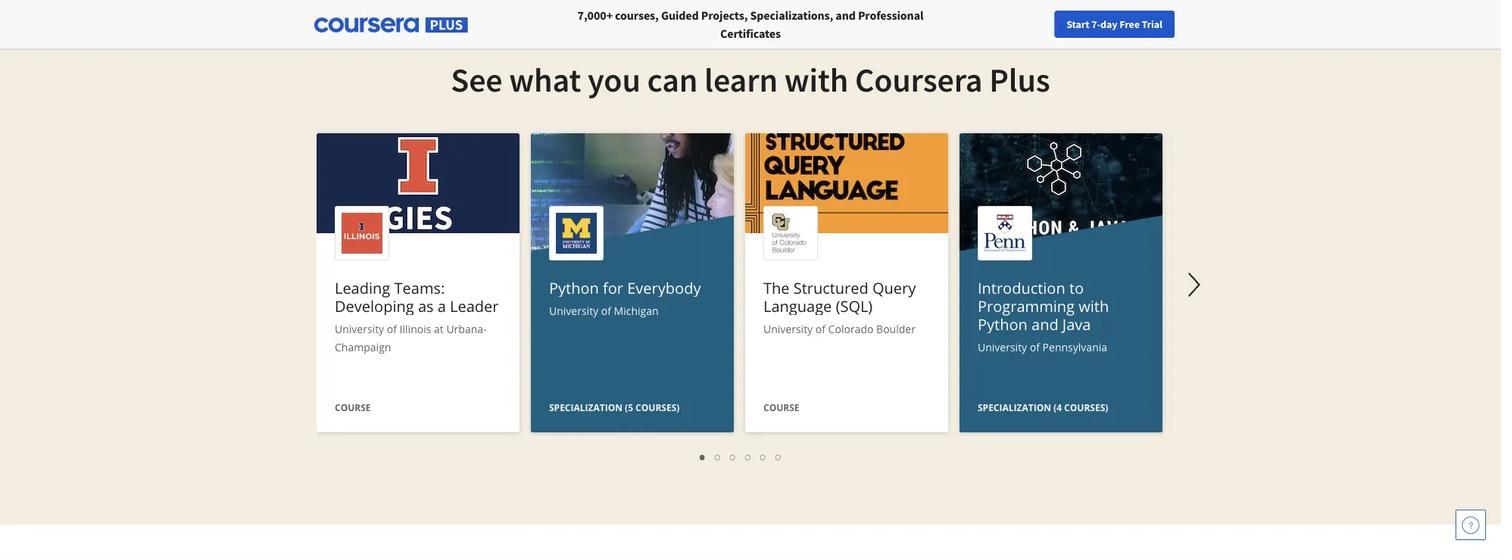 Task type: vqa. For each thing, say whether or not it's contained in the screenshot.
2nd Course from the right
yes



Task type: locate. For each thing, give the bounding box(es) containing it.
the structured query language (sql) university of colorado boulder
[[764, 277, 916, 336]]

python left the for
[[549, 277, 599, 298]]

at
[[434, 322, 444, 336]]

learn
[[705, 58, 778, 100]]

(4
[[1054, 401, 1062, 414]]

a
[[438, 295, 446, 316]]

0 vertical spatial python
[[549, 277, 599, 298]]

5
[[761, 449, 767, 464]]

1 vertical spatial with
[[1079, 295, 1109, 316]]

1 horizontal spatial and
[[1032, 314, 1059, 334]]

and inside 7,000+ courses, guided projects, specializations, and professional certificates
[[836, 8, 856, 23]]

the
[[764, 277, 790, 298]]

1 vertical spatial python
[[978, 314, 1028, 334]]

python
[[549, 277, 599, 298], [978, 314, 1028, 334]]

see
[[451, 58, 503, 100]]

of inside python for everybody university of michigan
[[601, 303, 611, 318]]

6 button
[[771, 448, 786, 465]]

1
[[700, 449, 706, 464]]

leading teams: developing as a leader university of illinois at urbana- champaign
[[335, 277, 499, 354]]

1 specialization from the left
[[549, 401, 623, 414]]

specialization left (4
[[978, 401, 1052, 414]]

university down language
[[764, 322, 813, 336]]

7,000+
[[578, 8, 613, 23]]

0 horizontal spatial course
[[335, 401, 371, 414]]

1 horizontal spatial course
[[764, 401, 800, 414]]

1 horizontal spatial courses)
[[1065, 401, 1109, 414]]

illinois
[[400, 322, 431, 336]]

teams:
[[394, 277, 445, 298]]

university left michigan
[[549, 303, 599, 318]]

python down introduction
[[978, 314, 1028, 334]]

professional
[[858, 8, 924, 23]]

0 horizontal spatial python
[[549, 277, 599, 298]]

start 7-day free trial button
[[1055, 11, 1175, 38]]

and left java
[[1032, 314, 1059, 334]]

java
[[1063, 314, 1091, 334]]

day
[[1101, 17, 1118, 31]]

university up champaign
[[335, 322, 384, 336]]

urbana-
[[447, 322, 487, 336]]

specialization left (5
[[549, 401, 623, 414]]

with
[[785, 58, 849, 100], [1079, 295, 1109, 316]]

to
[[1070, 277, 1084, 298]]

python inside python for everybody university of michigan
[[549, 277, 599, 298]]

course
[[335, 401, 371, 414], [764, 401, 800, 414]]

trial
[[1142, 17, 1163, 31]]

specialization for python
[[978, 401, 1052, 414]]

of left pennsylvania
[[1030, 340, 1040, 354]]

introduction to programming with python and java. university of pennsylvania. specialization (4 courses) element
[[960, 133, 1163, 550]]

course up 6
[[764, 401, 800, 414]]

0 horizontal spatial and
[[836, 8, 856, 23]]

university
[[549, 303, 599, 318], [335, 322, 384, 336], [764, 322, 813, 336], [978, 340, 1027, 354]]

university inside leading teams: developing as a leader university of illinois at urbana- champaign
[[335, 322, 384, 336]]

leading
[[335, 277, 390, 298]]

language
[[764, 295, 832, 316]]

projects,
[[701, 8, 748, 23]]

courses)
[[636, 401, 680, 414], [1065, 401, 1109, 414]]

of
[[601, 303, 611, 318], [387, 322, 397, 336], [816, 322, 826, 336], [1030, 340, 1040, 354]]

find your new career
[[1179, 17, 1274, 31]]

introduction to programming with python and java university of pennsylvania
[[978, 277, 1109, 354]]

specialization for of
[[549, 401, 623, 414]]

0 horizontal spatial with
[[785, 58, 849, 100]]

1 vertical spatial and
[[1032, 314, 1059, 334]]

2 courses) from the left
[[1065, 401, 1109, 414]]

of left illinois
[[387, 322, 397, 336]]

0 horizontal spatial courses)
[[636, 401, 680, 414]]

as
[[418, 295, 434, 316]]

of down the for
[[601, 303, 611, 318]]

boulder
[[877, 322, 916, 336]]

2 specialization from the left
[[978, 401, 1052, 414]]

of left colorado
[[816, 322, 826, 336]]

1 horizontal spatial python
[[978, 314, 1028, 334]]

courses) inside python for everybody. university of michigan. specialization (5 courses) element
[[636, 401, 680, 414]]

specializations,
[[750, 8, 834, 23]]

2 course from the left
[[764, 401, 800, 414]]

None search field
[[208, 9, 572, 40]]

list containing 1
[[324, 448, 1158, 465]]

0 horizontal spatial specialization
[[549, 401, 623, 414]]

2
[[715, 449, 721, 464]]

with up pennsylvania
[[1079, 295, 1109, 316]]

specialization (5 courses)
[[549, 401, 680, 414]]

leader
[[450, 295, 499, 316]]

1 course from the left
[[335, 401, 371, 414]]

developing
[[335, 295, 414, 316]]

course down champaign
[[335, 401, 371, 414]]

university inside python for everybody university of michigan
[[549, 303, 599, 318]]

and left professional
[[836, 8, 856, 23]]

pennsylvania
[[1043, 340, 1108, 354]]

3 button
[[726, 448, 741, 465]]

0 vertical spatial and
[[836, 8, 856, 23]]

introduction
[[978, 277, 1066, 298]]

guided
[[661, 8, 699, 23]]

courses) inside introduction to programming with python and java. university of pennsylvania. specialization (4 courses) element
[[1065, 401, 1109, 414]]

next slide image
[[1177, 267, 1213, 303]]

1 horizontal spatial with
[[1079, 295, 1109, 316]]

and for python
[[1032, 314, 1059, 334]]

see what you can learn with coursera plus
[[451, 58, 1051, 100]]

list
[[324, 448, 1158, 465]]

you
[[588, 58, 641, 100]]

specialization
[[549, 401, 623, 414], [978, 401, 1052, 414]]

4
[[745, 449, 752, 464]]

and inside introduction to programming with python and java university of pennsylvania
[[1032, 314, 1059, 334]]

with down specializations,
[[785, 58, 849, 100]]

and
[[836, 8, 856, 23], [1032, 314, 1059, 334]]

python for everybody university of michigan
[[549, 277, 701, 318]]

courses) right (5
[[636, 401, 680, 414]]

help center image
[[1462, 516, 1480, 534]]

2 button
[[711, 448, 726, 465]]

university down programming
[[978, 340, 1027, 354]]

university inside the structured query language (sql) university of colorado boulder
[[764, 322, 813, 336]]

free
[[1120, 17, 1140, 31]]

1 horizontal spatial specialization
[[978, 401, 1052, 414]]

programming
[[978, 295, 1075, 316]]

1 courses) from the left
[[636, 401, 680, 414]]

courses) right (4
[[1065, 401, 1109, 414]]



Task type: describe. For each thing, give the bounding box(es) containing it.
career
[[1244, 17, 1274, 31]]

(sql)
[[836, 295, 873, 316]]

python for everybody. university of michigan. specialization (5 courses) element
[[531, 133, 734, 550]]

find your new career link
[[1171, 15, 1281, 34]]

4 button
[[741, 448, 756, 465]]

michigan
[[614, 303, 659, 318]]

7,000+ courses, guided projects, specializations, and professional certificates
[[578, 8, 924, 41]]

start
[[1067, 17, 1090, 31]]

can
[[647, 58, 698, 100]]

your
[[1200, 17, 1220, 31]]

courses) for and
[[1065, 401, 1109, 414]]

course for leading teams: developing as a leader
[[335, 401, 371, 414]]

5 button
[[756, 448, 771, 465]]

the structured query language (sql). university of colorado boulder. course element
[[745, 133, 949, 436]]

specialization (4 courses)
[[978, 401, 1109, 414]]

champaign
[[335, 340, 391, 354]]

everybody
[[627, 277, 701, 298]]

plus
[[990, 58, 1051, 100]]

colorado
[[829, 322, 874, 336]]

for
[[603, 277, 624, 298]]

structured
[[794, 277, 869, 298]]

7-
[[1092, 17, 1101, 31]]

courses,
[[615, 8, 659, 23]]

of inside introduction to programming with python and java university of pennsylvania
[[1030, 340, 1040, 354]]

and for specializations,
[[836, 8, 856, 23]]

of inside the structured query language (sql) university of colorado boulder
[[816, 322, 826, 336]]

find
[[1179, 17, 1198, 31]]

coursera
[[855, 58, 983, 100]]

6
[[776, 449, 782, 464]]

3
[[730, 449, 736, 464]]

1 button
[[695, 448, 711, 465]]

certificates
[[721, 26, 781, 41]]

start 7-day free trial
[[1067, 17, 1163, 31]]

python inside introduction to programming with python and java university of pennsylvania
[[978, 314, 1028, 334]]

query
[[873, 277, 916, 298]]

university inside introduction to programming with python and java university of pennsylvania
[[978, 340, 1027, 354]]

leading teams: developing as a leader. university of illinois at urbana-champaign. course element
[[317, 133, 520, 436]]

of inside leading teams: developing as a leader university of illinois at urbana- champaign
[[387, 322, 397, 336]]

0 vertical spatial with
[[785, 58, 849, 100]]

course for the structured query language (sql)
[[764, 401, 800, 414]]

what
[[509, 58, 581, 100]]

coursera plus image
[[314, 18, 468, 33]]

new
[[1222, 17, 1242, 31]]

(5
[[625, 401, 633, 414]]

courses) for michigan
[[636, 401, 680, 414]]

with inside introduction to programming with python and java university of pennsylvania
[[1079, 295, 1109, 316]]



